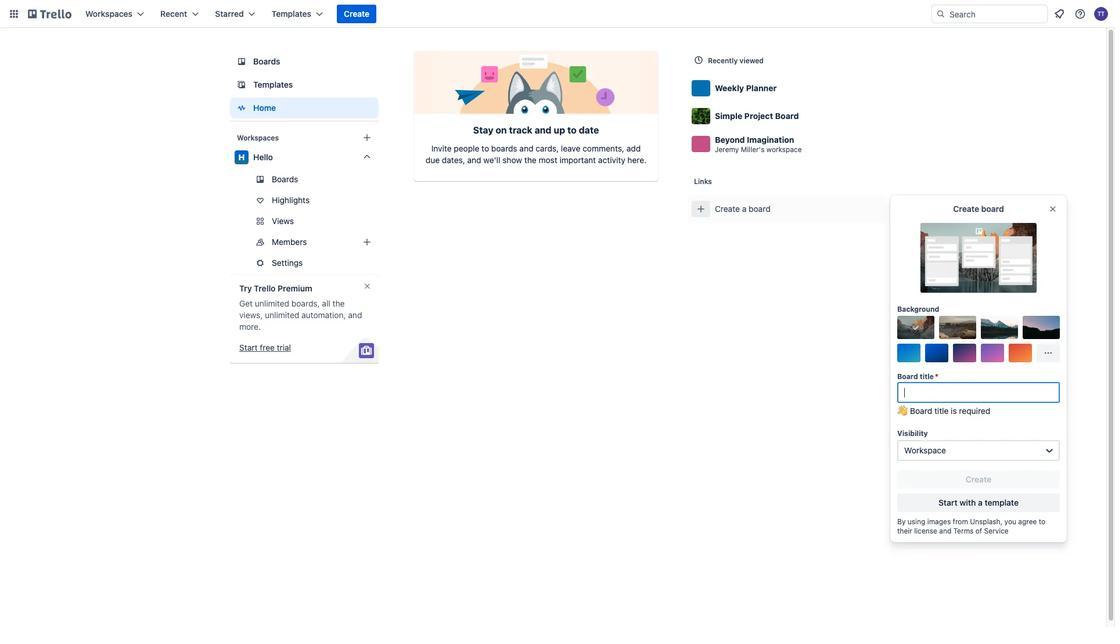 Task type: locate. For each thing, give the bounding box(es) containing it.
0 vertical spatial to
[[568, 125, 577, 136]]

start for start free trial
[[239, 343, 258, 353]]

title left is
[[935, 406, 949, 416]]

unlimited
[[255, 299, 289, 308], [265, 310, 299, 320]]

to right up
[[568, 125, 577, 136]]

starred
[[215, 9, 244, 19]]

0 vertical spatial boards
[[253, 57, 280, 66]]

None text field
[[898, 382, 1060, 403]]

settings link
[[230, 254, 379, 272]]

start
[[239, 343, 258, 353], [939, 498, 958, 508]]

with
[[960, 498, 976, 508]]

create
[[344, 9, 370, 19], [715, 204, 740, 214], [953, 204, 979, 214], [966, 475, 992, 484]]

1 board from the left
[[749, 204, 771, 214]]

board
[[775, 111, 799, 121], [898, 372, 918, 380], [910, 406, 932, 416]]

boards link for highlights
[[230, 170, 379, 189]]

1 vertical spatial title
[[935, 406, 949, 416]]

h
[[239, 152, 245, 162]]

0 vertical spatial templates
[[272, 9, 311, 19]]

premium
[[278, 284, 312, 293]]

title left *
[[920, 372, 934, 380]]

start left free
[[239, 343, 258, 353]]

start inside button
[[239, 343, 258, 353]]

wave image
[[898, 405, 906, 422]]

a
[[742, 204, 747, 214], [978, 498, 983, 508]]

search image
[[936, 9, 946, 19]]

1 horizontal spatial create button
[[898, 471, 1060, 489]]

is
[[951, 406, 957, 416]]

boards link up templates link
[[230, 51, 379, 72]]

their
[[898, 527, 912, 535]]

stay on track and up to date
[[473, 125, 599, 136]]

title
[[920, 372, 934, 380], [935, 406, 949, 416]]

to right agree
[[1039, 518, 1046, 526]]

1 horizontal spatial board
[[981, 204, 1004, 214]]

close popover image
[[1049, 204, 1058, 214]]

unlimited down trello
[[255, 299, 289, 308]]

0 vertical spatial start
[[239, 343, 258, 353]]

boards up highlights
[[272, 175, 298, 184]]

activity
[[598, 155, 625, 165]]

track
[[509, 125, 533, 136]]

most
[[539, 155, 557, 165]]

workspace
[[904, 446, 946, 455]]

automation,
[[302, 310, 346, 320]]

1 vertical spatial the
[[333, 299, 345, 308]]

create board
[[953, 204, 1004, 214]]

templates
[[272, 9, 311, 19], [253, 80, 293, 89]]

boards for highlights
[[272, 175, 298, 184]]

workspaces button
[[78, 5, 151, 23]]

and down images
[[939, 527, 952, 535]]

1 horizontal spatial a
[[978, 498, 983, 508]]

service
[[984, 527, 1009, 535]]

all
[[322, 299, 330, 308]]

create inside the primary "element"
[[344, 9, 370, 19]]

0 vertical spatial workspaces
[[85, 9, 132, 19]]

0 horizontal spatial title
[[920, 372, 934, 380]]

weekly planner link
[[687, 74, 886, 102]]

agree
[[1019, 518, 1037, 526]]

dates,
[[442, 155, 465, 165]]

👋
[[898, 406, 906, 416]]

primary element
[[0, 0, 1115, 28]]

board left *
[[898, 372, 918, 380]]

background
[[898, 305, 940, 313]]

boards
[[253, 57, 280, 66], [272, 175, 298, 184]]

board down weekly planner link
[[775, 111, 799, 121]]

unlimited down boards,
[[265, 310, 299, 320]]

2 horizontal spatial to
[[1039, 518, 1046, 526]]

recently
[[708, 56, 738, 64]]

free
[[260, 343, 275, 353]]

important
[[560, 155, 596, 165]]

boards right the board image
[[253, 57, 280, 66]]

here.
[[628, 155, 647, 165]]

create a board button
[[687, 195, 886, 223]]

create inside button
[[715, 204, 740, 214]]

1 vertical spatial a
[[978, 498, 983, 508]]

hello
[[253, 152, 273, 162]]

2 vertical spatial to
[[1039, 518, 1046, 526]]

2 boards link from the top
[[230, 170, 379, 189]]

boards link up the highlights link
[[230, 170, 379, 189]]

start free trial
[[239, 343, 291, 353]]

beyond imagination jeremy miller's workspace
[[715, 135, 802, 154]]

templates right starred dropdown button
[[272, 9, 311, 19]]

1 vertical spatial boards link
[[230, 170, 379, 189]]

home image
[[235, 101, 249, 115]]

start with a template
[[939, 498, 1019, 508]]

board right 👋
[[910, 406, 932, 416]]

by
[[898, 518, 906, 526]]

templates up home
[[253, 80, 293, 89]]

0 vertical spatial boards link
[[230, 51, 379, 72]]

license link
[[914, 527, 938, 535]]

to inside the invite people to boards and cards, leave comments, add due dates, and we'll show the most important activity here.
[[482, 144, 489, 153]]

and right automation,
[[348, 310, 362, 320]]

members link
[[230, 233, 379, 252]]

templates link
[[230, 74, 379, 95]]

board
[[749, 204, 771, 214], [981, 204, 1004, 214]]

up
[[554, 125, 565, 136]]

1 horizontal spatial start
[[939, 498, 958, 508]]

using
[[908, 518, 926, 526]]

1 vertical spatial to
[[482, 144, 489, 153]]

people
[[454, 144, 479, 153]]

0 horizontal spatial to
[[482, 144, 489, 153]]

1 horizontal spatial the
[[524, 155, 537, 165]]

a inside create a board button
[[742, 204, 747, 214]]

views link
[[230, 212, 379, 231]]

*
[[935, 372, 939, 380]]

templates inside dropdown button
[[272, 9, 311, 19]]

templates button
[[265, 5, 330, 23]]

of
[[976, 527, 982, 535]]

to up we'll
[[482, 144, 489, 153]]

0 horizontal spatial the
[[333, 299, 345, 308]]

switch to… image
[[8, 8, 20, 20]]

start left the with
[[939, 498, 958, 508]]

start inside button
[[939, 498, 958, 508]]

weekly planner
[[715, 83, 777, 93]]

highlights
[[272, 195, 310, 205]]

0 horizontal spatial board
[[749, 204, 771, 214]]

0 vertical spatial title
[[920, 372, 934, 380]]

0 vertical spatial create button
[[337, 5, 377, 23]]

1 vertical spatial boards
[[272, 175, 298, 184]]

due
[[426, 155, 440, 165]]

template board image
[[235, 78, 249, 92]]

0 vertical spatial a
[[742, 204, 747, 214]]

0 horizontal spatial start
[[239, 343, 258, 353]]

the right all
[[333, 299, 345, 308]]

to
[[568, 125, 577, 136], [482, 144, 489, 153], [1039, 518, 1046, 526]]

1 vertical spatial workspaces
[[237, 134, 279, 142]]

1 vertical spatial start
[[939, 498, 958, 508]]

0 horizontal spatial workspaces
[[85, 9, 132, 19]]

boards for templates
[[253, 57, 280, 66]]

boards
[[491, 144, 517, 153]]

simple
[[715, 111, 743, 121]]

the left the most
[[524, 155, 537, 165]]

0 vertical spatial the
[[524, 155, 537, 165]]

simple project board
[[715, 111, 799, 121]]

the inside the invite people to boards and cards, leave comments, add due dates, and we'll show the most important activity here.
[[524, 155, 537, 165]]

1 vertical spatial create button
[[898, 471, 1060, 489]]

boards,
[[292, 299, 320, 308]]

0 horizontal spatial a
[[742, 204, 747, 214]]

date
[[579, 125, 599, 136]]

0 horizontal spatial create button
[[337, 5, 377, 23]]

1 boards link from the top
[[230, 51, 379, 72]]

0 vertical spatial board
[[775, 111, 799, 121]]

boards link
[[230, 51, 379, 72], [230, 170, 379, 189]]



Task type: describe. For each thing, give the bounding box(es) containing it.
links
[[694, 177, 712, 185]]

terry turtle (terryturtle) image
[[1094, 7, 1108, 21]]

template
[[985, 498, 1019, 508]]

weekly
[[715, 83, 744, 93]]

on
[[496, 125, 507, 136]]

home link
[[230, 98, 379, 119]]

recent button
[[153, 5, 206, 23]]

we'll
[[484, 155, 500, 165]]

board inside button
[[749, 204, 771, 214]]

planner
[[746, 83, 777, 93]]

views
[[272, 216, 294, 226]]

stay
[[473, 125, 494, 136]]

license
[[914, 527, 938, 535]]

home
[[253, 103, 276, 113]]

👋 board title is required
[[898, 406, 991, 416]]

cards,
[[536, 144, 559, 153]]

highlights link
[[230, 191, 379, 210]]

to inside by using images from unsplash, you agree to their
[[1039, 518, 1046, 526]]

unsplash,
[[970, 518, 1003, 526]]

1 vertical spatial templates
[[253, 80, 293, 89]]

add image
[[360, 235, 374, 249]]

0 vertical spatial unlimited
[[255, 299, 289, 308]]

recently viewed
[[708, 56, 764, 64]]

board title *
[[898, 372, 939, 380]]

and down the people
[[467, 155, 481, 165]]

and up show
[[520, 144, 534, 153]]

0 notifications image
[[1053, 7, 1067, 21]]

workspaces inside popup button
[[85, 9, 132, 19]]

beyond
[[715, 135, 745, 144]]

2 board from the left
[[981, 204, 1004, 214]]

2 vertical spatial board
[[910, 406, 932, 416]]

get
[[239, 299, 253, 308]]

viewed
[[740, 56, 764, 64]]

Search field
[[946, 5, 1047, 23]]

workspace
[[767, 146, 802, 154]]

board image
[[235, 55, 249, 69]]

create button inside the primary "element"
[[337, 5, 377, 23]]

views,
[[239, 310, 263, 320]]

license and terms of service
[[914, 527, 1009, 535]]

1 vertical spatial unlimited
[[265, 310, 299, 320]]

start for start with a template
[[939, 498, 958, 508]]

miller's
[[741, 146, 765, 154]]

and left up
[[535, 125, 552, 136]]

the inside try trello premium get unlimited boards, all the views, unlimited automation, and more.
[[333, 299, 345, 308]]

recent
[[160, 9, 187, 19]]

settings
[[272, 258, 303, 268]]

back to home image
[[28, 5, 71, 23]]

a inside start with a template button
[[978, 498, 983, 508]]

leave
[[561, 144, 581, 153]]

and inside try trello premium get unlimited boards, all the views, unlimited automation, and more.
[[348, 310, 362, 320]]

open information menu image
[[1075, 8, 1086, 20]]

more.
[[239, 322, 261, 332]]

you
[[1005, 518, 1017, 526]]

add
[[627, 144, 641, 153]]

try trello premium get unlimited boards, all the views, unlimited automation, and more.
[[239, 284, 362, 332]]

terms of service link
[[954, 527, 1009, 535]]

create a board
[[715, 204, 771, 214]]

create a workspace image
[[360, 131, 374, 145]]

images
[[928, 518, 951, 526]]

1 horizontal spatial to
[[568, 125, 577, 136]]

1 vertical spatial board
[[898, 372, 918, 380]]

trello
[[254, 284, 276, 293]]

1 horizontal spatial title
[[935, 406, 949, 416]]

try
[[239, 284, 252, 293]]

show
[[503, 155, 522, 165]]

jeremy
[[715, 146, 739, 154]]

project
[[745, 111, 773, 121]]

custom image image
[[911, 323, 921, 332]]

comments,
[[583, 144, 624, 153]]

terms
[[954, 527, 974, 535]]

start free trial button
[[239, 342, 291, 354]]

invite
[[431, 144, 452, 153]]

by using images from unsplash, you agree to their
[[898, 518, 1046, 535]]

starred button
[[208, 5, 262, 23]]

imagination
[[747, 135, 794, 144]]

trial
[[277, 343, 291, 353]]

simple project board link
[[687, 102, 886, 130]]

members
[[272, 237, 307, 247]]

from
[[953, 518, 968, 526]]

1 horizontal spatial workspaces
[[237, 134, 279, 142]]

start with a template button
[[898, 494, 1060, 512]]

invite people to boards and cards, leave comments, add due dates, and we'll show the most important activity here.
[[426, 144, 647, 165]]

required
[[959, 406, 991, 416]]

background element
[[898, 316, 1060, 362]]

boards link for templates
[[230, 51, 379, 72]]



Task type: vqa. For each thing, say whether or not it's contained in the screenshot.
sm image to the top
no



